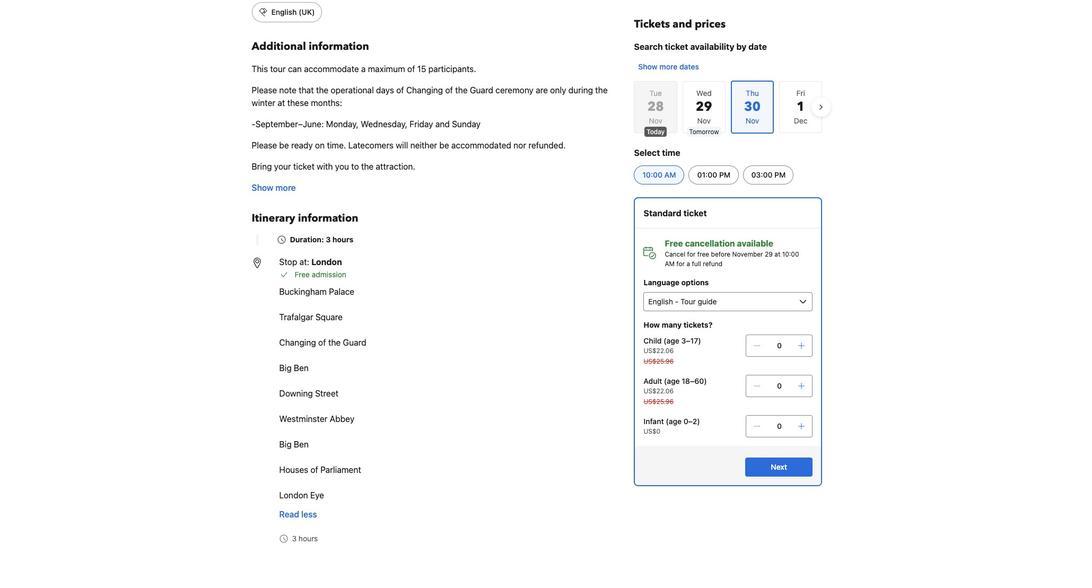 Task type: vqa. For each thing, say whether or not it's contained in the screenshot.
New
no



Task type: describe. For each thing, give the bounding box(es) containing it.
the down participants.
[[455, 85, 468, 95]]

today
[[647, 128, 665, 136]]

show more button
[[252, 181, 296, 194]]

the up "months:"
[[316, 85, 329, 95]]

more for show more dates
[[660, 62, 678, 71]]

information for itinerary information
[[298, 211, 358, 225]]

only
[[550, 85, 566, 95]]

18–60)
[[682, 377, 707, 386]]

these
[[287, 98, 309, 108]]

full
[[692, 260, 701, 268]]

0 for 18–60)
[[777, 381, 782, 390]]

next button
[[745, 458, 813, 477]]

bring your ticket with you to the attraction.
[[252, 162, 415, 171]]

01:00
[[697, 170, 717, 179]]

language options
[[644, 278, 709, 287]]

of right houses
[[311, 465, 318, 475]]

free for cancellation
[[665, 239, 683, 248]]

2 be from the left
[[439, 141, 449, 150]]

next
[[771, 463, 787, 472]]

accommodated
[[451, 141, 511, 150]]

ceremony
[[496, 85, 534, 95]]

winter
[[252, 98, 275, 108]]

changing inside buckingham palace trafalgar square changing of the guard big ben downing street westminster abbey big ben houses of parliament london eye
[[279, 338, 316, 347]]

november
[[732, 250, 763, 258]]

wed 29 nov tomorrow
[[689, 89, 719, 136]]

(uk)
[[299, 7, 315, 16]]

duration: 3 hours
[[290, 235, 353, 244]]

trafalgar
[[279, 312, 313, 322]]

refunded.
[[529, 141, 566, 150]]

search
[[634, 42, 663, 51]]

free
[[697, 250, 709, 258]]

additional
[[252, 39, 306, 54]]

(age for 0–2)
[[666, 417, 682, 426]]

itinerary
[[252, 211, 295, 225]]

2 big from the top
[[279, 440, 292, 449]]

free cancellation available cancel for free before november 29 at 10:00 am for a full refund
[[665, 239, 799, 268]]

fri 1 dec
[[794, 89, 808, 125]]

29 inside free cancellation available cancel for free before november 29 at 10:00 am for a full refund
[[765, 250, 773, 258]]

the inside buckingham palace trafalgar square changing of the guard big ben downing street westminster abbey big ben houses of parliament london eye
[[328, 338, 341, 347]]

1 big from the top
[[279, 363, 292, 373]]

am inside free cancellation available cancel for free before november 29 at 10:00 am for a full refund
[[665, 260, 675, 268]]

monday,
[[326, 119, 359, 129]]

3 hours
[[292, 534, 318, 543]]

at:
[[299, 257, 309, 267]]

of right days
[[396, 85, 404, 95]]

language
[[644, 278, 680, 287]]

pm for 03:00 pm
[[775, 170, 786, 179]]

03:00 pm
[[751, 170, 786, 179]]

(age for 3–17)
[[664, 336, 680, 345]]

availability
[[690, 42, 734, 51]]

us$25.96 for adult
[[644, 398, 674, 406]]

10:00 inside free cancellation available cancel for free before november 29 at 10:00 am for a full refund
[[782, 250, 799, 258]]

admission
[[312, 270, 346, 279]]

adult (age 18–60) us$22.06
[[644, 377, 707, 395]]

of left 15 in the top of the page
[[407, 64, 415, 74]]

prices
[[695, 17, 726, 31]]

cancellation
[[685, 239, 735, 248]]

participants.
[[428, 64, 476, 74]]

how many tickets?
[[644, 320, 713, 329]]

-
[[252, 119, 256, 129]]

during
[[568, 85, 593, 95]]

10:00 am
[[643, 170, 676, 179]]

less
[[301, 510, 317, 519]]

of down square
[[318, 338, 326, 347]]

stop
[[279, 257, 297, 267]]

at inside free cancellation available cancel for free before november 29 at 10:00 am for a full refund
[[775, 250, 781, 258]]

wednesday,
[[361, 119, 407, 129]]

before
[[711, 250, 731, 258]]

neither
[[410, 141, 437, 150]]

friday
[[410, 119, 433, 129]]

time
[[662, 148, 680, 158]]

square
[[316, 312, 343, 322]]

a inside free cancellation available cancel for free before november 29 at 10:00 am for a full refund
[[687, 260, 690, 268]]

days
[[376, 85, 394, 95]]

duration:
[[290, 235, 324, 244]]

you
[[335, 162, 349, 171]]

29 inside wed 29 nov tomorrow
[[696, 98, 712, 116]]

sunday
[[452, 119, 481, 129]]

downing
[[279, 389, 313, 398]]

region containing 28
[[626, 76, 831, 138]]

can
[[288, 64, 302, 74]]

this tour can accommodate a maximum of 15 participants.
[[252, 64, 476, 74]]

us$22.06 for child
[[644, 347, 674, 355]]

1 horizontal spatial for
[[687, 250, 696, 258]]

please be ready on time. latecomers will neither be accommodated nor refunded.
[[252, 141, 566, 150]]

0 horizontal spatial hours
[[299, 534, 318, 543]]

this
[[252, 64, 268, 74]]

select time
[[634, 148, 680, 158]]

months:
[[311, 98, 342, 108]]

us$22.06 for adult
[[644, 387, 674, 395]]

itinerary information
[[252, 211, 358, 225]]

date
[[749, 42, 767, 51]]

read less
[[279, 510, 317, 519]]

buckingham palace trafalgar square changing of the guard big ben downing street westminster abbey big ben houses of parliament london eye
[[279, 287, 366, 500]]

28
[[648, 98, 664, 116]]



Task type: locate. For each thing, give the bounding box(es) containing it.
0 vertical spatial a
[[361, 64, 366, 74]]

with
[[317, 162, 333, 171]]

1 horizontal spatial a
[[687, 260, 690, 268]]

guard inside buckingham palace trafalgar square changing of the guard big ben downing street westminster abbey big ben houses of parliament london eye
[[343, 338, 366, 347]]

10:00 down select time
[[643, 170, 663, 179]]

show inside show more dates button
[[638, 62, 658, 71]]

1 pm from the left
[[719, 170, 731, 179]]

1 horizontal spatial pm
[[775, 170, 786, 179]]

(age down "many" on the right bottom of the page
[[664, 336, 680, 345]]

how
[[644, 320, 660, 329]]

0 for 0–2)
[[777, 422, 782, 431]]

10:00 right november at the right top of page
[[782, 250, 799, 258]]

1 vertical spatial big
[[279, 440, 292, 449]]

changing
[[406, 85, 443, 95], [279, 338, 316, 347]]

at
[[278, 98, 285, 108], [775, 250, 781, 258]]

westminster
[[279, 414, 328, 424]]

0 vertical spatial more
[[660, 62, 678, 71]]

0 vertical spatial london
[[312, 257, 342, 267]]

1 horizontal spatial 29
[[765, 250, 773, 258]]

1 vertical spatial and
[[435, 119, 450, 129]]

tue
[[650, 89, 662, 98]]

(age inside infant (age 0–2) us$0
[[666, 417, 682, 426]]

options
[[681, 278, 709, 287]]

tomorrow
[[689, 128, 719, 136]]

2 nov from the left
[[697, 116, 711, 125]]

1 vertical spatial a
[[687, 260, 690, 268]]

show
[[638, 62, 658, 71], [252, 183, 273, 193]]

1 horizontal spatial and
[[673, 17, 692, 31]]

1 vertical spatial am
[[665, 260, 675, 268]]

us$22.06 inside child (age 3–17) us$22.06
[[644, 347, 674, 355]]

for down cancel
[[677, 260, 685, 268]]

0 horizontal spatial and
[[435, 119, 450, 129]]

more
[[660, 62, 678, 71], [276, 183, 296, 193]]

2 vertical spatial (age
[[666, 417, 682, 426]]

additional information
[[252, 39, 369, 54]]

tue 28 nov today
[[647, 89, 665, 136]]

pm for 01:00 pm
[[719, 170, 731, 179]]

cancel
[[665, 250, 686, 258]]

by
[[737, 42, 747, 51]]

1 nov from the left
[[649, 116, 663, 125]]

1 ben from the top
[[294, 363, 309, 373]]

2 vertical spatial ticket
[[684, 208, 707, 218]]

1 vertical spatial 29
[[765, 250, 773, 258]]

english (uk)
[[271, 7, 315, 16]]

0 vertical spatial guard
[[470, 85, 493, 95]]

ticket right standard in the top of the page
[[684, 208, 707, 218]]

1 horizontal spatial 3
[[326, 235, 331, 244]]

show for show more dates
[[638, 62, 658, 71]]

infant
[[644, 417, 664, 426]]

at right november at the right top of page
[[775, 250, 781, 258]]

will
[[396, 141, 408, 150]]

guard down palace
[[343, 338, 366, 347]]

0 vertical spatial information
[[309, 39, 369, 54]]

changing down trafalgar
[[279, 338, 316, 347]]

changing down 15 in the top of the page
[[406, 85, 443, 95]]

2 pm from the left
[[775, 170, 786, 179]]

a
[[361, 64, 366, 74], [687, 260, 690, 268]]

1 horizontal spatial nov
[[697, 116, 711, 125]]

at down the note
[[278, 98, 285, 108]]

show more dates button
[[634, 57, 703, 76]]

show down search
[[638, 62, 658, 71]]

london up read
[[279, 491, 308, 500]]

infant (age 0–2) us$0
[[644, 417, 700, 436]]

houses
[[279, 465, 308, 475]]

many
[[662, 320, 682, 329]]

1 horizontal spatial changing
[[406, 85, 443, 95]]

3 0 from the top
[[777, 422, 782, 431]]

2 0 from the top
[[777, 381, 782, 390]]

1 vertical spatial london
[[279, 491, 308, 500]]

dec
[[794, 116, 808, 125]]

ticket up show more dates
[[665, 42, 688, 51]]

your
[[274, 162, 291, 171]]

0 vertical spatial free
[[665, 239, 683, 248]]

1 horizontal spatial guard
[[470, 85, 493, 95]]

2 ben from the top
[[294, 440, 309, 449]]

(age left 0–2)
[[666, 417, 682, 426]]

are
[[536, 85, 548, 95]]

palace
[[329, 287, 354, 297]]

0 vertical spatial 29
[[696, 98, 712, 116]]

london
[[312, 257, 342, 267], [279, 491, 308, 500]]

that
[[299, 85, 314, 95]]

operational
[[331, 85, 374, 95]]

(age for 18–60)
[[664, 377, 680, 386]]

child (age 3–17) us$22.06
[[644, 336, 701, 355]]

please up winter
[[252, 85, 277, 95]]

us$25.96 up adult
[[644, 358, 674, 366]]

please for please note that the operational days of changing of the guard ceremony are only during the winter at these months:
[[252, 85, 277, 95]]

stop at: london
[[279, 257, 342, 267]]

1 horizontal spatial be
[[439, 141, 449, 150]]

us$25.96 up the infant
[[644, 398, 674, 406]]

of
[[407, 64, 415, 74], [396, 85, 404, 95], [445, 85, 453, 95], [318, 338, 326, 347], [311, 465, 318, 475]]

0 vertical spatial please
[[252, 85, 277, 95]]

dates
[[680, 62, 699, 71]]

01:00 pm
[[697, 170, 731, 179]]

at inside please note that the operational days of changing of the guard ceremony are only during the winter at these months:
[[278, 98, 285, 108]]

03:00
[[751, 170, 773, 179]]

us$22.06 down adult
[[644, 387, 674, 395]]

standard
[[644, 208, 682, 218]]

please for please be ready on time. latecomers will neither be accommodated nor refunded.
[[252, 141, 277, 150]]

0 horizontal spatial more
[[276, 183, 296, 193]]

1 vertical spatial ben
[[294, 440, 309, 449]]

1 vertical spatial hours
[[299, 534, 318, 543]]

available
[[737, 239, 773, 248]]

please note that the operational days of changing of the guard ceremony are only during the winter at these months:
[[252, 85, 608, 108]]

1 vertical spatial us$22.06
[[644, 387, 674, 395]]

note
[[279, 85, 296, 95]]

nov for 28
[[649, 116, 663, 125]]

1 vertical spatial information
[[298, 211, 358, 225]]

to
[[351, 162, 359, 171]]

1 vertical spatial 10:00
[[782, 250, 799, 258]]

ready
[[291, 141, 313, 150]]

0 vertical spatial big
[[279, 363, 292, 373]]

1 vertical spatial ticket
[[293, 162, 315, 171]]

show more dates
[[638, 62, 699, 71]]

1 vertical spatial 0
[[777, 381, 782, 390]]

0 vertical spatial hours
[[333, 235, 353, 244]]

2 us$25.96 from the top
[[644, 398, 674, 406]]

(age inside adult (age 18–60) us$22.06
[[664, 377, 680, 386]]

the right during
[[595, 85, 608, 95]]

london inside buckingham palace trafalgar square changing of the guard big ben downing street westminster abbey big ben houses of parliament london eye
[[279, 491, 308, 500]]

hours down less on the left bottom of page
[[299, 534, 318, 543]]

big up houses
[[279, 440, 292, 449]]

(age right adult
[[664, 377, 680, 386]]

time.
[[327, 141, 346, 150]]

information for additional information
[[309, 39, 369, 54]]

nov inside tue 28 nov today
[[649, 116, 663, 125]]

show inside show more button
[[252, 183, 273, 193]]

read
[[279, 510, 299, 519]]

adult
[[644, 377, 662, 386]]

0 horizontal spatial free
[[295, 270, 310, 279]]

information up duration: 3 hours
[[298, 211, 358, 225]]

29 down "available"
[[765, 250, 773, 258]]

1 vertical spatial guard
[[343, 338, 366, 347]]

0 vertical spatial (age
[[664, 336, 680, 345]]

3–17)
[[681, 336, 701, 345]]

tickets
[[634, 17, 670, 31]]

and left prices
[[673, 17, 692, 31]]

hours right "duration:"
[[333, 235, 353, 244]]

0 horizontal spatial pm
[[719, 170, 731, 179]]

eye
[[310, 491, 324, 500]]

1 vertical spatial more
[[276, 183, 296, 193]]

3 down read less button
[[292, 534, 297, 543]]

1 please from the top
[[252, 85, 277, 95]]

1 horizontal spatial hours
[[333, 235, 353, 244]]

0–2)
[[684, 417, 700, 426]]

on
[[315, 141, 325, 150]]

0 vertical spatial show
[[638, 62, 658, 71]]

child
[[644, 336, 662, 345]]

tour
[[270, 64, 286, 74]]

1 be from the left
[[279, 141, 289, 150]]

0 horizontal spatial a
[[361, 64, 366, 74]]

nov up the "tomorrow"
[[697, 116, 711, 125]]

free for admission
[[295, 270, 310, 279]]

information up 'accommodate'
[[309, 39, 369, 54]]

a left full on the top of the page
[[687, 260, 690, 268]]

0 vertical spatial ben
[[294, 363, 309, 373]]

region
[[626, 76, 831, 138]]

0 horizontal spatial be
[[279, 141, 289, 150]]

0 horizontal spatial 10:00
[[643, 170, 663, 179]]

latecomers
[[348, 141, 394, 150]]

us$25.96 for child
[[644, 358, 674, 366]]

ticket left with
[[293, 162, 315, 171]]

1 us$25.96 from the top
[[644, 358, 674, 366]]

0 horizontal spatial london
[[279, 491, 308, 500]]

29 down "wed"
[[696, 98, 712, 116]]

am down time
[[665, 170, 676, 179]]

1 vertical spatial at
[[775, 250, 781, 258]]

be left ready
[[279, 141, 289, 150]]

15
[[417, 64, 426, 74]]

refund
[[703, 260, 723, 268]]

1 horizontal spatial london
[[312, 257, 342, 267]]

the right to at the left of page
[[361, 162, 374, 171]]

show down "bring"
[[252, 183, 273, 193]]

free inside free cancellation available cancel for free before november 29 at 10:00 am for a full refund
[[665, 239, 683, 248]]

1 vertical spatial for
[[677, 260, 685, 268]]

and
[[673, 17, 692, 31], [435, 119, 450, 129]]

1 vertical spatial please
[[252, 141, 277, 150]]

2 us$22.06 from the top
[[644, 387, 674, 395]]

(age inside child (age 3–17) us$22.06
[[664, 336, 680, 345]]

0 vertical spatial changing
[[406, 85, 443, 95]]

1 vertical spatial us$25.96
[[644, 398, 674, 406]]

please inside please note that the operational days of changing of the guard ceremony are only during the winter at these months:
[[252, 85, 277, 95]]

1 vertical spatial changing
[[279, 338, 316, 347]]

0 vertical spatial and
[[673, 17, 692, 31]]

1 vertical spatial 3
[[292, 534, 297, 543]]

1 horizontal spatial show
[[638, 62, 658, 71]]

1 horizontal spatial more
[[660, 62, 678, 71]]

1 us$22.06 from the top
[[644, 347, 674, 355]]

parliament
[[321, 465, 361, 475]]

read less button
[[273, 502, 323, 527]]

london up "admission"
[[312, 257, 342, 267]]

more left dates
[[660, 62, 678, 71]]

show more
[[252, 183, 296, 193]]

guard inside please note that the operational days of changing of the guard ceremony are only during the winter at these months:
[[470, 85, 493, 95]]

tickets?
[[684, 320, 713, 329]]

1 horizontal spatial 10:00
[[782, 250, 799, 258]]

ben up downing
[[294, 363, 309, 373]]

1 horizontal spatial at
[[775, 250, 781, 258]]

buckingham
[[279, 287, 327, 297]]

abbey
[[330, 414, 354, 424]]

0 vertical spatial 10:00
[[643, 170, 663, 179]]

us$25.96
[[644, 358, 674, 366], [644, 398, 674, 406]]

0 for 3–17)
[[777, 341, 782, 350]]

us$22.06 inside adult (age 18–60) us$22.06
[[644, 387, 674, 395]]

0 vertical spatial am
[[665, 170, 676, 179]]

changing inside please note that the operational days of changing of the guard ceremony are only during the winter at these months:
[[406, 85, 443, 95]]

pm right '03:00'
[[775, 170, 786, 179]]

show for show more
[[252, 183, 273, 193]]

us$22.06 down child
[[644, 347, 674, 355]]

more for show more
[[276, 183, 296, 193]]

1 0 from the top
[[777, 341, 782, 350]]

1 vertical spatial free
[[295, 270, 310, 279]]

be right neither
[[439, 141, 449, 150]]

free down at:
[[295, 270, 310, 279]]

0 vertical spatial us$22.06
[[644, 347, 674, 355]]

0 horizontal spatial guard
[[343, 338, 366, 347]]

for up full on the top of the page
[[687, 250, 696, 258]]

0 vertical spatial at
[[278, 98, 285, 108]]

please up "bring"
[[252, 141, 277, 150]]

more down your at the left top
[[276, 183, 296, 193]]

ben down westminster
[[294, 440, 309, 449]]

0 horizontal spatial changing
[[279, 338, 316, 347]]

and right friday
[[435, 119, 450, 129]]

free up cancel
[[665, 239, 683, 248]]

1 vertical spatial (age
[[664, 377, 680, 386]]

0 vertical spatial 0
[[777, 341, 782, 350]]

pm
[[719, 170, 731, 179], [775, 170, 786, 179]]

0 horizontal spatial 3
[[292, 534, 297, 543]]

0 horizontal spatial for
[[677, 260, 685, 268]]

ticket for search
[[665, 42, 688, 51]]

be
[[279, 141, 289, 150], [439, 141, 449, 150]]

-september–june: monday, wednesday, friday and sunday
[[252, 119, 481, 129]]

street
[[315, 389, 339, 398]]

3 right "duration:"
[[326, 235, 331, 244]]

2 vertical spatial 0
[[777, 422, 782, 431]]

us$0
[[644, 428, 660, 436]]

3
[[326, 235, 331, 244], [292, 534, 297, 543]]

nov inside wed 29 nov tomorrow
[[697, 116, 711, 125]]

ticket
[[665, 42, 688, 51], [293, 162, 315, 171], [684, 208, 707, 218]]

0 vertical spatial 3
[[326, 235, 331, 244]]

nov up today on the top right of the page
[[649, 116, 663, 125]]

the down square
[[328, 338, 341, 347]]

bring
[[252, 162, 272, 171]]

0 horizontal spatial show
[[252, 183, 273, 193]]

0 horizontal spatial nov
[[649, 116, 663, 125]]

0 horizontal spatial 29
[[696, 98, 712, 116]]

nov for 29
[[697, 116, 711, 125]]

big up downing
[[279, 363, 292, 373]]

pm right 01:00
[[719, 170, 731, 179]]

0 horizontal spatial at
[[278, 98, 285, 108]]

a left maximum
[[361, 64, 366, 74]]

select
[[634, 148, 660, 158]]

information
[[309, 39, 369, 54], [298, 211, 358, 225]]

0 vertical spatial ticket
[[665, 42, 688, 51]]

am down cancel
[[665, 260, 675, 268]]

2 please from the top
[[252, 141, 277, 150]]

1 horizontal spatial free
[[665, 239, 683, 248]]

ticket for standard
[[684, 208, 707, 218]]

0 vertical spatial for
[[687, 250, 696, 258]]

guard left ceremony at the top left of page
[[470, 85, 493, 95]]

of down participants.
[[445, 85, 453, 95]]

1 vertical spatial show
[[252, 183, 273, 193]]

0 vertical spatial us$25.96
[[644, 358, 674, 366]]



